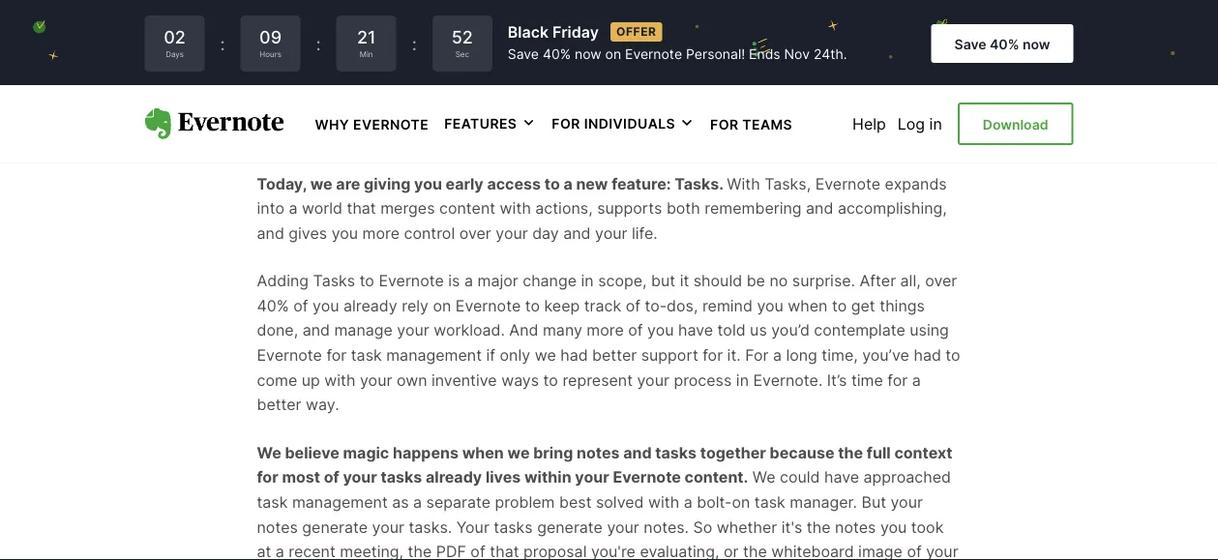 Task type: vqa. For each thing, say whether or not it's contained in the screenshot.
Find within the Find things fast Get what you need, when you need it with powerful, flexible search capabilities.
no



Task type: locate. For each thing, give the bounding box(es) containing it.
40%
[[990, 36, 1020, 52], [543, 46, 571, 63], [257, 296, 289, 315]]

1 horizontal spatial save
[[955, 36, 987, 52]]

and right the done,
[[303, 321, 330, 340]]

with right up
[[325, 371, 356, 390]]

when up lives
[[462, 443, 504, 462]]

that inside we could have approached task management as a separate problem best solved with a bolt-on task manager. but your notes generate your tasks. your tasks generate your notes. so whether it's the notes you took at a recent meeting, the pdf of that proposal you're evaluating, or the whiteboard image of y
[[490, 543, 519, 561]]

we've
[[431, 52, 473, 71]]

1 horizontal spatial on
[[606, 46, 622, 63]]

1 vertical spatial better
[[257, 395, 302, 414]]

have down 'dos,'
[[679, 321, 714, 340]]

: right 02 days on the left of page
[[220, 33, 225, 54]]

your inside . because evernote is moving beyond simply remembering to help you get through your day, achieve meaningful results, and accomplish what's most important.
[[433, 101, 465, 120]]

0 horizontal spatial on
[[433, 296, 451, 315]]

1 horizontal spatial most
[[877, 101, 914, 120]]

0 horizontal spatial save
[[508, 46, 539, 63]]

1 horizontal spatial now
[[1023, 36, 1051, 52]]

0 vertical spatial when
[[788, 296, 828, 315]]

0 vertical spatial we
[[257, 443, 281, 462]]

whiteboard
[[772, 543, 854, 561]]

with up notes.
[[649, 493, 680, 512]]

0 horizontal spatial now
[[575, 46, 602, 63]]

you inside . because evernote is moving beyond simply remembering to help you get through your day, achieve meaningful results, and accomplish what's most important.
[[312, 101, 338, 120]]

0 horizontal spatial we
[[257, 443, 281, 462]]

1 vertical spatial get
[[852, 296, 876, 315]]

for
[[327, 346, 347, 365], [703, 346, 723, 365], [888, 371, 908, 390], [257, 468, 279, 487]]

task down manage
[[351, 346, 382, 365]]

actions,
[[536, 199, 593, 218]]

for inside we believe magic happens when we bring notes and tasks together because the full context for most of your tasks already lives within your evernote content.
[[257, 468, 279, 487]]

1 horizontal spatial tasks
[[494, 518, 533, 537]]

as inside the that's why increasingly we've been talking about evernote as a means to remember everything…
[[687, 52, 704, 71]]

us
[[750, 321, 767, 340]]

: right the that's
[[316, 33, 321, 54]]

2 horizontal spatial tasks
[[656, 443, 697, 462]]

the left full
[[839, 443, 864, 462]]

have inside adding tasks to evernote is a major change in scope, but it should be no surprise. after all, over 40% of you already rely on evernote to keep track of to-dos, remind you when to get things done, and manage your workload. and many more of you have told us you'd contemplate using evernote for task management if only we had better support for it. for a long time, you've had to come up with your own inventive ways to represent your process in evernote. it's time for a better way.
[[679, 321, 714, 340]]

0 horizontal spatial notes
[[257, 518, 298, 537]]

bolt-
[[697, 493, 732, 512]]

1 horizontal spatial with
[[500, 199, 531, 218]]

now
[[1023, 36, 1051, 52], [575, 46, 602, 63]]

the right or
[[743, 543, 767, 561]]

to down surprise.
[[833, 296, 847, 315]]

1 horizontal spatial for
[[711, 116, 739, 133]]

21 min
[[357, 26, 376, 59]]

with inside we could have approached task management as a separate problem best solved with a bolt-on task manager. but your notes generate your tasks. your tasks generate your notes. so whether it's the notes you took at a recent meeting, the pdf of that proposal you're evaluating, or the whiteboard image of y
[[649, 493, 680, 512]]

features button
[[445, 114, 537, 133]]

important.
[[257, 126, 332, 145]]

3 : from the left
[[412, 33, 417, 54]]

1 vertical spatial remembering
[[705, 199, 802, 218]]

you down to-
[[648, 321, 674, 340]]

1 horizontal spatial get
[[852, 296, 876, 315]]

0 horizontal spatial in
[[581, 272, 594, 290]]

but
[[652, 272, 676, 290]]

2 vertical spatial with
[[649, 493, 680, 512]]

already up manage
[[344, 296, 398, 315]]

1 horizontal spatial notes
[[577, 443, 620, 462]]

save up download "link"
[[955, 36, 987, 52]]

40% up the done,
[[257, 296, 289, 315]]

1 horizontal spatial we
[[753, 468, 776, 487]]

1 horizontal spatial better
[[593, 346, 637, 365]]

you right help
[[312, 101, 338, 120]]

0 horizontal spatial :
[[220, 33, 225, 54]]

more down merges
[[363, 224, 400, 242]]

save for save 40% now
[[955, 36, 987, 52]]

or
[[724, 543, 739, 561]]

for inside for teams link
[[711, 116, 739, 133]]

2 vertical spatial on
[[732, 493, 751, 512]]

using
[[910, 321, 950, 340]]

we inside we believe magic happens when we bring notes and tasks together because the full context for most of your tasks already lives within your evernote content.
[[257, 443, 281, 462]]

of down believe
[[324, 468, 340, 487]]

0 horizontal spatial with
[[325, 371, 356, 390]]

be
[[747, 272, 766, 290]]

log
[[898, 114, 926, 133]]

pdf
[[436, 543, 466, 561]]

40% for save 40% now
[[990, 36, 1020, 52]]

had down using
[[914, 346, 942, 365]]

evernote inside we believe magic happens when we bring notes and tasks together because the full context for most of your tasks already lives within your evernote content.
[[613, 468, 681, 487]]

2 had from the left
[[914, 346, 942, 365]]

already
[[344, 296, 398, 315], [426, 468, 482, 487]]

0 vertical spatial in
[[930, 114, 943, 133]]

as up tasks.
[[392, 493, 409, 512]]

1 vertical spatial already
[[426, 468, 482, 487]]

we inside we believe magic happens when we bring notes and tasks together because the full context for most of your tasks already lives within your evernote content.
[[508, 443, 530, 462]]

of up support
[[629, 321, 643, 340]]

0 horizontal spatial most
[[282, 468, 320, 487]]

more down 'track' at the bottom of the page
[[587, 321, 624, 340]]

2 horizontal spatial for
[[746, 346, 769, 365]]

1 vertical spatial that
[[490, 543, 519, 561]]

save down "black"
[[508, 46, 539, 63]]

accomplish inside . because evernote is moving beyond simply remembering to help you get through your day, achieve meaningful results, and accomplish what's most important.
[[739, 101, 822, 120]]

1 horizontal spatial :
[[316, 33, 321, 54]]

now down friday
[[575, 46, 602, 63]]

contemplate
[[814, 321, 906, 340]]

both
[[667, 199, 701, 218]]

to up and
[[525, 296, 540, 315]]

gives
[[289, 224, 327, 242]]

: left we've
[[412, 33, 417, 54]]

help link
[[853, 114, 887, 133]]

2 horizontal spatial 40%
[[990, 36, 1020, 52]]

40% down black friday
[[543, 46, 571, 63]]

on right rely
[[433, 296, 451, 315]]

get up contemplate
[[852, 296, 876, 315]]

now for save 40% now on evernote personal! ends nov 24th.
[[575, 46, 602, 63]]

day
[[533, 224, 559, 242]]

0 horizontal spatial 40%
[[257, 296, 289, 315]]

1 vertical spatial as
[[392, 493, 409, 512]]

task up the at
[[257, 493, 288, 512]]

52 sec
[[452, 26, 473, 59]]

1 vertical spatial we
[[535, 346, 556, 365]]

we inside we could have approached task management as a separate problem best solved with a bolt-on task manager. but your notes generate your tasks. your tasks generate your notes. so whether it's the notes you took at a recent meeting, the pdf of that proposal you're evaluating, or the whiteboard image of y
[[753, 468, 776, 487]]

2 : from the left
[[316, 33, 321, 54]]

separate
[[427, 493, 491, 512]]

09
[[260, 26, 282, 48]]

with down access
[[500, 199, 531, 218]]

save
[[955, 36, 987, 52], [508, 46, 539, 63]]

already up separate
[[426, 468, 482, 487]]

1 vertical spatial is
[[449, 272, 460, 290]]

offer
[[617, 24, 657, 39]]

beyond
[[753, 76, 808, 95]]

now up download "link"
[[1023, 36, 1051, 52]]

task
[[351, 346, 382, 365], [257, 493, 288, 512], [755, 493, 786, 512]]

we down many
[[535, 346, 556, 365]]

accomplish down beyond
[[739, 101, 822, 120]]

0 horizontal spatial that
[[347, 199, 376, 218]]

to right the ways
[[544, 371, 558, 390]]

represent
[[563, 371, 633, 390]]

0 vertical spatial more
[[363, 224, 400, 242]]

is inside adding tasks to evernote is a major change in scope, but it should be no surprise. after all, over 40% of you already rely on evernote to keep track of to-dos, remind you when to get things done, and manage your workload. and many more of you have told us you'd contemplate using evernote for task management if only we had better support for it. for a long time, you've had to come up with your own inventive ways to represent your process in evernote. it's time for a better way.
[[449, 272, 460, 290]]

for right it.
[[746, 346, 769, 365]]

on down offer
[[606, 46, 622, 63]]

have inside we could have approached task management as a separate problem best solved with a bolt-on task manager. but your notes generate your tasks. your tasks generate your notes. so whether it's the notes you took at a recent meeting, the pdf of that proposal you're evaluating, or the whiteboard image of y
[[825, 468, 860, 487]]

you've
[[863, 346, 910, 365]]

0 horizontal spatial more
[[363, 224, 400, 242]]

0 horizontal spatial as
[[392, 493, 409, 512]]

because
[[770, 443, 835, 462]]

1 horizontal spatial 40%
[[543, 46, 571, 63]]

remembering up log
[[863, 76, 960, 95]]

save 40% now link
[[932, 24, 1074, 63]]

most inside . because evernote is moving beyond simply remembering to help you get through your day, achieve meaningful results, and accomplish what's most important.
[[877, 101, 914, 120]]

your up best
[[575, 468, 610, 487]]

1 horizontal spatial already
[[426, 468, 482, 487]]

2 vertical spatial we
[[508, 443, 530, 462]]

2 horizontal spatial on
[[732, 493, 751, 512]]

2 horizontal spatial :
[[412, 33, 417, 54]]

you down tasks
[[313, 296, 339, 315]]

0 vertical spatial over
[[460, 224, 492, 242]]

1 horizontal spatial accomplish
[[739, 101, 822, 120]]

in
[[930, 114, 943, 133], [581, 272, 594, 290], [737, 371, 749, 390]]

your
[[433, 101, 465, 120], [496, 224, 528, 242], [595, 224, 628, 242], [397, 321, 430, 340], [360, 371, 392, 390], [637, 371, 670, 390], [343, 468, 377, 487], [575, 468, 610, 487], [891, 493, 923, 512], [372, 518, 405, 537], [607, 518, 640, 537]]

today,
[[257, 174, 307, 193]]

most inside we believe magic happens when we bring notes and tasks together because the full context for most of your tasks already lives within your evernote content.
[[282, 468, 320, 487]]

0 vertical spatial most
[[877, 101, 914, 120]]

21
[[357, 26, 376, 48]]

why evernote link
[[315, 114, 429, 133]]

as
[[687, 52, 704, 71], [392, 493, 409, 512]]

notes
[[577, 443, 620, 462], [257, 518, 298, 537], [836, 518, 877, 537]]

achieve
[[504, 101, 561, 120]]

40% for save 40% now on evernote personal! ends nov 24th.
[[543, 46, 571, 63]]

a left long
[[773, 346, 782, 365]]

in down it.
[[737, 371, 749, 390]]

2 generate from the left
[[537, 518, 603, 537]]

friday
[[553, 22, 599, 41]]

better down come
[[257, 395, 302, 414]]

tasks up content.
[[656, 443, 697, 462]]

your down magic
[[343, 468, 377, 487]]

notes right bring on the left of the page
[[577, 443, 620, 462]]

0 horizontal spatial generate
[[302, 518, 368, 537]]

to up beyond
[[774, 52, 789, 71]]

for inside adding tasks to evernote is a major change in scope, but it should be no surprise. after all, over 40% of you already rely on evernote to keep track of to-dos, remind you when to get things done, and manage your workload. and many more of you have told us you'd contemplate using evernote for task management if only we had better support for it. for a long time, you've had to come up with your own inventive ways to represent your process in evernote. it's time for a better way.
[[746, 346, 769, 365]]

0 vertical spatial we
[[310, 174, 333, 193]]

0 horizontal spatial remembering
[[705, 199, 802, 218]]

0 horizontal spatial have
[[679, 321, 714, 340]]

a right the into
[[289, 199, 298, 218]]

0 vertical spatial get
[[343, 101, 367, 120]]

0 horizontal spatial task
[[257, 493, 288, 512]]

your down and accomplish anything
[[433, 101, 465, 120]]

we inside adding tasks to evernote is a major change in scope, but it should be no surprise. after all, over 40% of you already rely on evernote to keep track of to-dos, remind you when to get things done, and manage your workload. and many more of you have told us you'd contemplate using evernote for task management if only we had better support for it. for a long time, you've had to come up with your own inventive ways to represent your process in evernote. it's time for a better way.
[[535, 346, 556, 365]]

to right tasks
[[360, 272, 375, 290]]

that
[[347, 199, 376, 218], [490, 543, 519, 561]]

0 horizontal spatial had
[[561, 346, 588, 365]]

that inside with tasks, evernote expands into a world that merges content with actions, supports both remembering and accomplishing, and gives you more control over your day and your life.
[[347, 199, 376, 218]]

0 vertical spatial management
[[386, 346, 482, 365]]

0 horizontal spatial already
[[344, 296, 398, 315]]

better up represent
[[593, 346, 637, 365]]

it
[[680, 272, 690, 290]]

you up image
[[881, 518, 907, 537]]

24th.
[[814, 46, 848, 63]]

as up moving
[[687, 52, 704, 71]]

adding
[[257, 272, 309, 290]]

0 vertical spatial that
[[347, 199, 376, 218]]

1 generate from the left
[[302, 518, 368, 537]]

1 horizontal spatial remembering
[[863, 76, 960, 95]]

the up "whiteboard"
[[807, 518, 831, 537]]

in right log
[[930, 114, 943, 133]]

feature:
[[612, 174, 671, 193]]

2 vertical spatial tasks
[[494, 518, 533, 537]]

accomplish up through
[[384, 76, 467, 95]]

0 horizontal spatial when
[[462, 443, 504, 462]]

1 horizontal spatial as
[[687, 52, 704, 71]]

0 horizontal spatial over
[[460, 224, 492, 242]]

is up results,
[[679, 76, 691, 95]]

1 vertical spatial accomplish
[[739, 101, 822, 120]]

teams
[[743, 116, 793, 133]]

0 vertical spatial already
[[344, 296, 398, 315]]

day,
[[470, 101, 500, 120]]

merges
[[381, 199, 435, 218]]

over right all,
[[926, 272, 958, 290]]

and down moving
[[708, 101, 735, 120]]

1 vertical spatial on
[[433, 296, 451, 315]]

change
[[523, 272, 577, 290]]

lives
[[486, 468, 521, 487]]

1 horizontal spatial when
[[788, 296, 828, 315]]

notes down but
[[836, 518, 877, 537]]

with inside adding tasks to evernote is a major change in scope, but it should be no surprise. after all, over 40% of you already rely on evernote to keep track of to-dos, remind you when to get things done, and manage your workload. and many more of you have told us you'd contemplate using evernote for task management if only we had better support for it. for a long time, you've had to come up with your own inventive ways to represent your process in evernote. it's time for a better way.
[[325, 371, 356, 390]]

we left believe
[[257, 443, 281, 462]]

of down adding
[[294, 296, 308, 315]]

and up solved
[[624, 443, 652, 462]]

you down no at right
[[757, 296, 784, 315]]

2 horizontal spatial task
[[755, 493, 786, 512]]

with inside with tasks, evernote expands into a world that merges content with actions, supports both remembering and accomplishing, and gives you more control over your day and your life.
[[500, 199, 531, 218]]

save for save 40% now on evernote personal! ends nov 24th.
[[508, 46, 539, 63]]

0 vertical spatial remembering
[[863, 76, 960, 95]]

to left help
[[257, 101, 272, 120]]

generate up recent
[[302, 518, 368, 537]]

when down surprise.
[[788, 296, 828, 315]]

it's
[[828, 371, 847, 390]]

with
[[500, 199, 531, 218], [325, 371, 356, 390], [649, 493, 680, 512]]

get left through
[[343, 101, 367, 120]]

remember
[[794, 52, 868, 71]]

1 vertical spatial over
[[926, 272, 958, 290]]

1 horizontal spatial in
[[737, 371, 749, 390]]

task up it's
[[755, 493, 786, 512]]

generate down best
[[537, 518, 603, 537]]

for down moving
[[711, 116, 739, 133]]

0 horizontal spatial tasks
[[381, 468, 422, 487]]

log in link
[[898, 114, 943, 133]]

get
[[343, 101, 367, 120], [852, 296, 876, 315]]

1 vertical spatial when
[[462, 443, 504, 462]]

1 vertical spatial more
[[587, 321, 624, 340]]

have up manager.
[[825, 468, 860, 487]]

1 vertical spatial with
[[325, 371, 356, 390]]

management down magic
[[292, 493, 388, 512]]

a left "bolt-"
[[684, 493, 693, 512]]

for inside for individuals button
[[552, 115, 581, 132]]

1 horizontal spatial task
[[351, 346, 382, 365]]

tasks down the happens
[[381, 468, 422, 487]]

1 horizontal spatial generate
[[537, 518, 603, 537]]

that left proposal in the bottom of the page
[[490, 543, 519, 561]]

1 horizontal spatial that
[[490, 543, 519, 561]]

1 had from the left
[[561, 346, 588, 365]]

management up own
[[386, 346, 482, 365]]

0 vertical spatial is
[[679, 76, 691, 95]]

is
[[679, 76, 691, 95], [449, 272, 460, 290]]

problem
[[495, 493, 555, 512]]

if
[[486, 346, 496, 365]]

1 horizontal spatial had
[[914, 346, 942, 365]]

for up the at
[[257, 468, 279, 487]]

we left could
[[753, 468, 776, 487]]

took
[[912, 518, 944, 537]]

you down world
[[332, 224, 358, 242]]

in up 'track' at the bottom of the page
[[581, 272, 594, 290]]

min
[[360, 49, 373, 59]]

0 horizontal spatial we
[[310, 174, 333, 193]]

1 horizontal spatial is
[[679, 76, 691, 95]]

:
[[220, 33, 225, 54], [316, 33, 321, 54], [412, 33, 417, 54]]

all,
[[901, 272, 921, 290]]

have
[[679, 321, 714, 340], [825, 468, 860, 487]]

now inside save 40% now link
[[1023, 36, 1051, 52]]

0 vertical spatial with
[[500, 199, 531, 218]]

and accomplish anything
[[352, 76, 534, 95]]

more inside with tasks, evernote expands into a world that merges content with actions, supports both remembering and accomplishing, and gives you more control over your day and your life.
[[363, 224, 400, 242]]

image
[[859, 543, 903, 561]]

that down the are
[[347, 199, 376, 218]]

the
[[839, 443, 864, 462], [807, 518, 831, 537], [408, 543, 432, 561], [743, 543, 767, 561]]

manager.
[[790, 493, 858, 512]]

and down tasks,
[[806, 199, 834, 218]]

1 horizontal spatial over
[[926, 272, 958, 290]]

today, we are giving you early access to a new feature: tasks.
[[257, 174, 727, 193]]

2 horizontal spatial with
[[649, 493, 680, 512]]

we up lives
[[508, 443, 530, 462]]

adding tasks to evernote is a major change in scope, but it should be no surprise. after all, over 40% of you already rely on evernote to keep track of to-dos, remind you when to get things done, and manage your workload. and many more of you have told us you'd contemplate using evernote for task management if only we had better support for it. for a long time, you've had to come up with your own inventive ways to represent your process in evernote. it's time for a better way.
[[257, 272, 961, 414]]

1 vertical spatial tasks
[[381, 468, 422, 487]]

rely
[[402, 296, 429, 315]]

over
[[460, 224, 492, 242], [926, 272, 958, 290]]

ways
[[502, 371, 539, 390]]

1 horizontal spatial more
[[587, 321, 624, 340]]

your down solved
[[607, 518, 640, 537]]

control
[[404, 224, 455, 242]]

1 vertical spatial have
[[825, 468, 860, 487]]

2 horizontal spatial we
[[535, 346, 556, 365]]

when inside we believe magic happens when we bring notes and tasks together because the full context for most of your tasks already lives within your evernote content.
[[462, 443, 504, 462]]

we up world
[[310, 174, 333, 193]]

already inside adding tasks to evernote is a major change in scope, but it should be no surprise. after all, over 40% of you already rely on evernote to keep track of to-dos, remind you when to get things done, and manage your workload. and many more of you have told us you'd contemplate using evernote for task management if only we had better support for it. for a long time, you've had to come up with your own inventive ways to represent your process in evernote. it's time for a better way.
[[344, 296, 398, 315]]



Task type: describe. For each thing, give the bounding box(es) containing it.
black friday
[[508, 22, 599, 41]]

so
[[694, 518, 713, 537]]

get inside adding tasks to evernote is a major change in scope, but it should be no surprise. after all, over 40% of you already rely on evernote to keep track of to-dos, remind you when to get things done, and manage your workload. and many more of you have told us you'd contemplate using evernote for task management if only we had better support for it. for a long time, you've had to come up with your own inventive ways to represent your process in evernote. it's time for a better way.
[[852, 296, 876, 315]]

you inside we could have approached task management as a separate problem best solved with a bolt-on task manager. but your notes generate your tasks. your tasks generate your notes. so whether it's the notes you took at a recent meeting, the pdf of that proposal you're evaluating, or the whiteboard image of y
[[881, 518, 907, 537]]

0 vertical spatial accomplish
[[384, 76, 467, 95]]

no
[[770, 272, 788, 290]]

giving
[[364, 174, 411, 193]]

40% inside adding tasks to evernote is a major change in scope, but it should be no surprise. after all, over 40% of you already rely on evernote to keep track of to-dos, remind you when to get things done, and manage your workload. and many more of you have told us you'd contemplate using evernote for task management if only we had better support for it. for a long time, you've had to come up with your own inventive ways to represent your process in evernote. it's time for a better way.
[[257, 296, 289, 315]]

2 vertical spatial in
[[737, 371, 749, 390]]

and inside adding tasks to evernote is a major change in scope, but it should be no surprise. after all, over 40% of you already rely on evernote to keep track of to-dos, remind you when to get things done, and manage your workload. and many more of you have told us you'd contemplate using evernote for task management if only we had better support for it. for a long time, you've had to come up with your own inventive ways to represent your process in evernote. it's time for a better way.
[[303, 321, 330, 340]]

download link
[[958, 103, 1074, 145]]

nov
[[785, 46, 810, 63]]

get inside . because evernote is moving beyond simply remembering to help you get through your day, achieve meaningful results, and accomplish what's most important.
[[343, 101, 367, 120]]

0 vertical spatial tasks
[[656, 443, 697, 462]]

to inside . because evernote is moving beyond simply remembering to help you get through your day, achieve meaningful results, and accomplish what's most important.
[[257, 101, 272, 120]]

time,
[[822, 346, 858, 365]]

. because evernote is moving beyond simply remembering to help you get through your day, achieve meaningful results, and accomplish what's most important.
[[257, 76, 960, 145]]

your left own
[[360, 371, 392, 390]]

track
[[584, 296, 622, 315]]

management inside adding tasks to evernote is a major change in scope, but it should be no surprise. after all, over 40% of you already rely on evernote to keep track of to-dos, remind you when to get things done, and manage your workload. and many more of you have told us you'd contemplate using evernote for task management if only we had better support for it. for a long time, you've had to come up with your own inventive ways to represent your process in evernote. it's time for a better way.
[[386, 346, 482, 365]]

accomplishing,
[[838, 199, 948, 218]]

as inside we could have approached task management as a separate problem best solved with a bolt-on task manager. but your notes generate your tasks. your tasks generate your notes. so whether it's the notes you took at a recent meeting, the pdf of that proposal you're evaluating, or the whiteboard image of y
[[392, 493, 409, 512]]

are
[[336, 174, 360, 193]]

content.
[[685, 468, 749, 487]]

for for for individuals
[[552, 115, 581, 132]]

over inside with tasks, evernote expands into a world that merges content with actions, supports both remembering and accomplishing, and gives you more control over your day and your life.
[[460, 224, 492, 242]]

access
[[487, 174, 541, 193]]

over inside adding tasks to evernote is a major change in scope, but it should be no surprise. after all, over 40% of you already rely on evernote to keep track of to-dos, remind you when to get things done, and manage your workload. and many more of you have told us you'd contemplate using evernote for task management if only we had better support for it. for a long time, you've had to come up with your own inventive ways to represent your process in evernote. it's time for a better way.
[[926, 272, 958, 290]]

for individuals button
[[552, 114, 695, 133]]

to down using
[[946, 346, 961, 365]]

through
[[371, 101, 428, 120]]

major
[[478, 272, 519, 290]]

02
[[164, 26, 186, 48]]

up
[[302, 371, 320, 390]]

and down actions,
[[564, 224, 591, 242]]

task inside adding tasks to evernote is a major change in scope, but it should be no surprise. after all, over 40% of you already rely on evernote to keep track of to-dos, remind you when to get things done, and manage your workload. and many more of you have told us you'd contemplate using evernote for task management if only we had better support for it. for a long time, you've had to come up with your own inventive ways to represent your process in evernote. it's time for a better way.
[[351, 346, 382, 365]]

meeting,
[[340, 543, 404, 561]]

is inside . because evernote is moving beyond simply remembering to help you get through your day, achieve meaningful results, and accomplish what's most important.
[[679, 76, 691, 95]]

a up tasks.
[[413, 493, 422, 512]]

for down manage
[[327, 346, 347, 365]]

on inside adding tasks to evernote is a major change in scope, but it should be no surprise. after all, over 40% of you already rely on evernote to keep track of to-dos, remind you when to get things done, and manage your workload. and many more of you have told us you'd contemplate using evernote for task management if only we had better support for it. for a long time, you've had to come up with your own inventive ways to represent your process in evernote. it's time for a better way.
[[433, 296, 451, 315]]

individuals
[[584, 115, 676, 132]]

you inside with tasks, evernote expands into a world that merges content with actions, supports both remembering and accomplishing, and gives you more control over your day and your life.
[[332, 224, 358, 242]]

means
[[722, 52, 770, 71]]

keep
[[545, 296, 580, 315]]

support
[[642, 346, 699, 365]]

of inside we believe magic happens when we bring notes and tasks together because the full context for most of your tasks already lives within your evernote content.
[[324, 468, 340, 487]]

talking
[[518, 52, 567, 71]]

your down supports
[[595, 224, 628, 242]]

for for for teams
[[711, 116, 739, 133]]

to up actions,
[[545, 174, 560, 193]]

your down approached
[[891, 493, 923, 512]]

expands
[[885, 174, 947, 193]]

1 vertical spatial in
[[581, 272, 594, 290]]

a left major
[[465, 272, 473, 290]]

a inside the that's why increasingly we've been talking about evernote as a means to remember everything…
[[709, 52, 717, 71]]

that's why increasingly we've been talking about evernote as a means to remember everything…
[[257, 52, 868, 95]]

0 vertical spatial on
[[606, 46, 622, 63]]

your down support
[[637, 371, 670, 390]]

scope,
[[598, 272, 647, 290]]

only
[[500, 346, 531, 365]]

supports
[[597, 199, 663, 218]]

with
[[727, 174, 761, 193]]

for down you've
[[888, 371, 908, 390]]

results,
[[650, 101, 703, 120]]

increasingly
[[339, 52, 427, 71]]

tasks.
[[409, 518, 452, 537]]

and
[[510, 321, 539, 340]]

tasks.
[[675, 174, 724, 193]]

more inside adding tasks to evernote is a major change in scope, but it should be no surprise. after all, over 40% of you already rely on evernote to keep track of to-dos, remind you when to get things done, and manage your workload. and many more of you have told us you'd contemplate using evernote for task management if only we had better support for it. for a long time, you've had to come up with your own inventive ways to represent your process in evernote. it's time for a better way.
[[587, 321, 624, 340]]

content
[[440, 199, 496, 218]]

at
[[257, 543, 271, 561]]

come
[[257, 371, 297, 390]]

we for believe
[[257, 443, 281, 462]]

your down rely
[[397, 321, 430, 340]]

time
[[852, 371, 884, 390]]

into
[[257, 199, 285, 218]]

and down increasingly
[[352, 76, 379, 95]]

a right the at
[[276, 543, 284, 561]]

because
[[543, 76, 605, 95]]

own
[[397, 371, 427, 390]]

it.
[[728, 346, 741, 365]]

52
[[452, 26, 473, 48]]

ends
[[749, 46, 781, 63]]

when inside adding tasks to evernote is a major change in scope, but it should be no surprise. after all, over 40% of you already rely on evernote to keep track of to-dos, remind you when to get things done, and manage your workload. and many more of you have told us you'd contemplate using evernote for task management if only we had better support for it. for a long time, you've had to come up with your own inventive ways to represent your process in evernote. it's time for a better way.
[[788, 296, 828, 315]]

together
[[701, 443, 767, 462]]

within
[[525, 468, 572, 487]]

why
[[305, 52, 335, 71]]

a inside with tasks, evernote expands into a world that merges content with actions, supports both remembering and accomplishing, and gives you more control over your day and your life.
[[289, 199, 298, 218]]

a left new
[[564, 174, 573, 193]]

bring
[[534, 443, 573, 462]]

workload.
[[434, 321, 505, 340]]

1 : from the left
[[220, 33, 225, 54]]

evernote inside with tasks, evernote expands into a world that merges content with actions, supports both remembering and accomplishing, and gives you more control over your day and your life.
[[816, 174, 881, 193]]

but
[[862, 493, 887, 512]]

you up merges
[[414, 174, 442, 193]]

management inside we could have approached task management as a separate problem best solved with a bolt-on task manager. but your notes generate your tasks. your tasks generate your notes. so whether it's the notes you took at a recent meeting, the pdf of that proposal you're evaluating, or the whiteboard image of y
[[292, 493, 388, 512]]

why evernote
[[315, 116, 429, 133]]

tasks,
[[765, 174, 811, 193]]

of down your
[[471, 543, 486, 561]]

and inside . because evernote is moving beyond simply remembering to help you get through your day, achieve meaningful results, and accomplish what's most important.
[[708, 101, 735, 120]]

evernote logo image
[[145, 108, 284, 140]]

2 horizontal spatial notes
[[836, 518, 877, 537]]

0 horizontal spatial better
[[257, 395, 302, 414]]

evernote inside the that's why increasingly we've been talking about evernote as a means to remember everything…
[[618, 52, 683, 71]]

should
[[694, 272, 743, 290]]

evernote inside . because evernote is moving beyond simply remembering to help you get through your day, achieve meaningful results, and accomplish what's most important.
[[610, 76, 675, 95]]

your up meeting,
[[372, 518, 405, 537]]

evaluating,
[[640, 543, 720, 561]]

tasks inside we could have approached task management as a separate problem best solved with a bolt-on task manager. but your notes generate your tasks. your tasks generate your notes. so whether it's the notes you took at a recent meeting, the pdf of that proposal you're evaluating, or the whiteboard image of y
[[494, 518, 533, 537]]

and down the into
[[257, 224, 284, 242]]

notes inside we believe magic happens when we bring notes and tasks together because the full context for most of your tasks already lives within your evernote content.
[[577, 443, 620, 462]]

now for save 40% now
[[1023, 36, 1051, 52]]

and inside we believe magic happens when we bring notes and tasks together because the full context for most of your tasks already lives within your evernote content.
[[624, 443, 652, 462]]

02 days
[[164, 26, 186, 59]]

for teams link
[[711, 114, 793, 133]]

proposal
[[524, 543, 587, 561]]

a right time
[[913, 371, 921, 390]]

2 horizontal spatial in
[[930, 114, 943, 133]]

that's
[[257, 52, 301, 71]]

log in
[[898, 114, 943, 133]]

dos,
[[667, 296, 698, 315]]

process
[[674, 371, 732, 390]]

the down tasks.
[[408, 543, 432, 561]]

.
[[534, 76, 538, 95]]

we believe magic happens when we bring notes and tasks together because the full context for most of your tasks already lives within your evernote content.
[[257, 443, 953, 487]]

remembering inside with tasks, evernote expands into a world that merges content with actions, supports both remembering and accomplishing, and gives you more control over your day and your life.
[[705, 199, 802, 218]]

why
[[315, 116, 350, 133]]

context
[[895, 443, 953, 462]]

already inside we believe magic happens when we bring notes and tasks together because the full context for most of your tasks already lives within your evernote content.
[[426, 468, 482, 487]]

help
[[276, 101, 307, 120]]

on inside we could have approached task management as a separate problem best solved with a bolt-on task manager. but your notes generate your tasks. your tasks generate your notes. so whether it's the notes you took at a recent meeting, the pdf of that proposal you're evaluating, or the whiteboard image of y
[[732, 493, 751, 512]]

the inside we believe magic happens when we bring notes and tasks together because the full context for most of your tasks already lives within your evernote content.
[[839, 443, 864, 462]]

your
[[457, 518, 490, 537]]

with tasks, evernote expands into a world that merges content with actions, supports both remembering and accomplishing, and gives you more control over your day and your life.
[[257, 174, 948, 242]]

your left day on the left
[[496, 224, 528, 242]]

life.
[[632, 224, 658, 242]]

to inside the that's why increasingly we've been talking about evernote as a means to remember everything…
[[774, 52, 789, 71]]

sec
[[456, 49, 469, 59]]

0 vertical spatial better
[[593, 346, 637, 365]]

remembering inside . because evernote is moving beyond simply remembering to help you get through your day, achieve meaningful results, and accomplish what's most important.
[[863, 76, 960, 95]]

of left to-
[[626, 296, 641, 315]]

of down took
[[908, 543, 922, 561]]

for left it.
[[703, 346, 723, 365]]

notes.
[[644, 518, 689, 537]]

remind
[[703, 296, 753, 315]]

anything
[[471, 76, 534, 95]]

tasks
[[313, 272, 355, 290]]

we for could
[[753, 468, 776, 487]]



